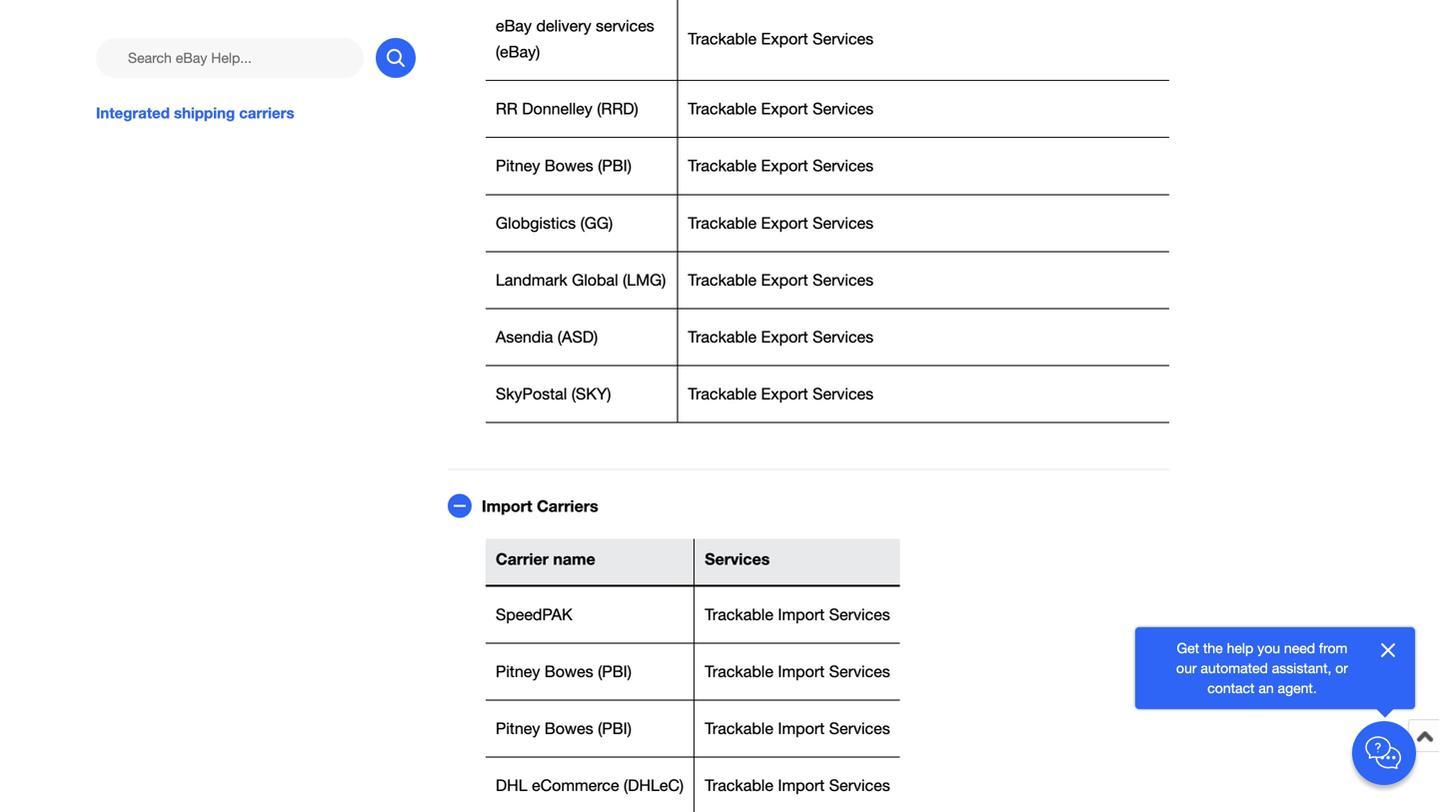 Task type: vqa. For each thing, say whether or not it's contained in the screenshot.
Integrated shipping carriers LINK
yes



Task type: describe. For each thing, give the bounding box(es) containing it.
speedpak
[[496, 606, 573, 624]]

2 trackable import services from the top
[[705, 663, 890, 681]]

help
[[1227, 640, 1254, 657]]

need
[[1285, 640, 1316, 657]]

export for globgistics (gg)
[[761, 214, 808, 232]]

pitney for rr
[[496, 157, 540, 175]]

trackable export services for landmark global (lmg)
[[688, 271, 874, 289]]

integrated shipping carriers
[[96, 104, 294, 122]]

(gg)
[[581, 214, 613, 232]]

our
[[1177, 660, 1197, 677]]

integrated
[[96, 104, 170, 122]]

the
[[1204, 640, 1223, 657]]

2 bowes from the top
[[545, 663, 594, 681]]

rr
[[496, 100, 518, 118]]

globgistics (gg)
[[496, 214, 613, 232]]

(pbi) for (rrd)
[[598, 157, 632, 175]]

get
[[1177, 640, 1200, 657]]

(sky)
[[572, 385, 611, 403]]

(lmg)
[[623, 271, 666, 289]]

ebay
[[496, 16, 532, 35]]

carriers
[[239, 104, 294, 122]]

export for skypostal (sky)
[[761, 385, 808, 403]]

shipping
[[174, 104, 235, 122]]

export for ebay delivery services (ebay)
[[761, 30, 808, 48]]

bowes for bowes
[[545, 720, 594, 738]]

trackable export services for rr donnelley (rrd)
[[688, 100, 874, 118]]

4 trackable import services from the top
[[705, 777, 890, 795]]

2 pitney bowes (pbi) from the top
[[496, 663, 632, 681]]

ebay delivery services (ebay)
[[496, 16, 655, 61]]

get the help you need from our automated assistant, or contact an agent.
[[1177, 640, 1349, 697]]

ecommerce
[[532, 777, 619, 795]]

global
[[572, 271, 619, 289]]

Search eBay Help... text field
[[96, 38, 364, 78]]

dhl
[[496, 777, 528, 795]]

carrier
[[496, 550, 549, 569]]

rr donnelley (rrd)
[[496, 100, 639, 118]]

trackable export services for skypostal (sky)
[[688, 385, 874, 403]]

(rrd)
[[597, 100, 639, 118]]

carrier name
[[496, 550, 596, 569]]

delivery
[[536, 16, 592, 35]]

trackable export services for pitney bowes (pbi)
[[688, 157, 874, 175]]

globgistics
[[496, 214, 576, 232]]

export for asendia (asd)
[[761, 328, 808, 346]]



Task type: locate. For each thing, give the bounding box(es) containing it.
trackable export services for asendia (asd)
[[688, 328, 874, 346]]

trackable export services
[[688, 30, 874, 48], [688, 100, 874, 118], [688, 157, 874, 175], [688, 214, 874, 232], [688, 271, 874, 289], [688, 328, 874, 346], [688, 385, 874, 403]]

1 vertical spatial bowes
[[545, 663, 594, 681]]

0 vertical spatial pitney
[[496, 157, 540, 175]]

pitney bowes (pbi) for donnelley
[[496, 157, 632, 175]]

bowes down the rr donnelley (rrd)
[[545, 157, 594, 175]]

pitney down rr
[[496, 157, 540, 175]]

2 (pbi) from the top
[[598, 663, 632, 681]]

1 vertical spatial (pbi)
[[598, 663, 632, 681]]

4 trackable export services from the top
[[688, 214, 874, 232]]

1 bowes from the top
[[545, 157, 594, 175]]

contact
[[1208, 680, 1255, 697]]

1 vertical spatial pitney bowes (pbi)
[[496, 663, 632, 681]]

6 export from the top
[[761, 328, 808, 346]]

1 pitney from the top
[[496, 157, 540, 175]]

pitney bowes (pbi) down the rr donnelley (rrd)
[[496, 157, 632, 175]]

2 vertical spatial pitney
[[496, 720, 540, 738]]

trackable
[[688, 30, 757, 48], [688, 100, 757, 118], [688, 157, 757, 175], [688, 214, 757, 232], [688, 271, 757, 289], [688, 328, 757, 346], [688, 385, 757, 403], [705, 606, 774, 624], [705, 663, 774, 681], [705, 720, 774, 738], [705, 777, 774, 795]]

6 trackable export services from the top
[[688, 328, 874, 346]]

1 vertical spatial pitney
[[496, 663, 540, 681]]

4 export from the top
[[761, 214, 808, 232]]

an
[[1259, 680, 1274, 697]]

trackable export services for globgistics (gg)
[[688, 214, 874, 232]]

from
[[1320, 640, 1348, 657]]

integrated shipping carriers link
[[96, 102, 416, 124]]

bowes down speedpak
[[545, 663, 594, 681]]

pitney bowes (pbi) down speedpak
[[496, 663, 632, 681]]

2 vertical spatial bowes
[[545, 720, 594, 738]]

bowes up the 'ecommerce'
[[545, 720, 594, 738]]

0 vertical spatial pitney bowes (pbi)
[[496, 157, 632, 175]]

trackable import services
[[705, 606, 890, 624], [705, 663, 890, 681], [705, 720, 890, 738], [705, 777, 890, 795]]

2 pitney from the top
[[496, 663, 540, 681]]

import carriers button
[[448, 495, 1170, 520]]

asendia (asd)
[[496, 328, 598, 346]]

pitney down speedpak
[[496, 663, 540, 681]]

services
[[596, 16, 655, 35]]

export
[[761, 30, 808, 48], [761, 100, 808, 118], [761, 157, 808, 175], [761, 214, 808, 232], [761, 271, 808, 289], [761, 328, 808, 346], [761, 385, 808, 403]]

(asd)
[[558, 328, 598, 346]]

1 trackable import services from the top
[[705, 606, 890, 624]]

3 pitney bowes (pbi) from the top
[[496, 720, 632, 738]]

you
[[1258, 640, 1281, 657]]

2 trackable export services from the top
[[688, 100, 874, 118]]

automated
[[1201, 660, 1269, 677]]

1 trackable export services from the top
[[688, 30, 874, 48]]

1 pitney bowes (pbi) from the top
[[496, 157, 632, 175]]

skypostal
[[496, 385, 567, 403]]

(pbi)
[[598, 157, 632, 175], [598, 663, 632, 681], [598, 720, 632, 738]]

pitney bowes (pbi) for bowes
[[496, 720, 632, 738]]

assistant,
[[1272, 660, 1332, 677]]

3 trackable export services from the top
[[688, 157, 874, 175]]

donnelley
[[522, 100, 593, 118]]

(pbi) for (pbi)
[[598, 720, 632, 738]]

bowes
[[545, 157, 594, 175], [545, 663, 594, 681], [545, 720, 594, 738]]

0 vertical spatial (pbi)
[[598, 157, 632, 175]]

carriers
[[537, 497, 599, 516]]

pitney
[[496, 157, 540, 175], [496, 663, 540, 681], [496, 720, 540, 738]]

skypostal (sky)
[[496, 385, 611, 403]]

export for landmark global (lmg)
[[761, 271, 808, 289]]

(dhlec)
[[624, 777, 684, 795]]

3 pitney from the top
[[496, 720, 540, 738]]

agent.
[[1278, 680, 1317, 697]]

5 export from the top
[[761, 271, 808, 289]]

get the help you need from our automated assistant, or contact an agent. tooltip
[[1168, 639, 1358, 699]]

1 export from the top
[[761, 30, 808, 48]]

landmark
[[496, 271, 568, 289]]

import inside dropdown button
[[482, 497, 532, 516]]

services
[[813, 30, 874, 48], [813, 100, 874, 118], [813, 157, 874, 175], [813, 214, 874, 232], [813, 271, 874, 289], [813, 328, 874, 346], [813, 385, 874, 403], [705, 550, 770, 569], [829, 606, 890, 624], [829, 663, 890, 681], [829, 720, 890, 738], [829, 777, 890, 795]]

3 export from the top
[[761, 157, 808, 175]]

pitney bowes (pbi)
[[496, 157, 632, 175], [496, 663, 632, 681], [496, 720, 632, 738]]

3 (pbi) from the top
[[598, 720, 632, 738]]

0 vertical spatial bowes
[[545, 157, 594, 175]]

2 export from the top
[[761, 100, 808, 118]]

export for rr donnelley (rrd)
[[761, 100, 808, 118]]

7 export from the top
[[761, 385, 808, 403]]

import carriers
[[482, 497, 599, 516]]

5 trackable export services from the top
[[688, 271, 874, 289]]

asendia
[[496, 328, 553, 346]]

7 trackable export services from the top
[[688, 385, 874, 403]]

or
[[1336, 660, 1349, 677]]

3 trackable import services from the top
[[705, 720, 890, 738]]

dhl ecommerce (dhlec)
[[496, 777, 684, 795]]

2 vertical spatial pitney bowes (pbi)
[[496, 720, 632, 738]]

1 (pbi) from the top
[[598, 157, 632, 175]]

export for pitney bowes (pbi)
[[761, 157, 808, 175]]

landmark global (lmg)
[[496, 271, 666, 289]]

(ebay)
[[496, 43, 540, 61]]

bowes for donnelley
[[545, 157, 594, 175]]

import
[[482, 497, 532, 516], [778, 606, 825, 624], [778, 663, 825, 681], [778, 720, 825, 738], [778, 777, 825, 795]]

pitney up dhl
[[496, 720, 540, 738]]

trackable export services for ebay delivery services (ebay)
[[688, 30, 874, 48]]

3 bowes from the top
[[545, 720, 594, 738]]

pitney bowes (pbi) up the 'ecommerce'
[[496, 720, 632, 738]]

name
[[553, 550, 596, 569]]

pitney for pitney
[[496, 720, 540, 738]]

2 vertical spatial (pbi)
[[598, 720, 632, 738]]



